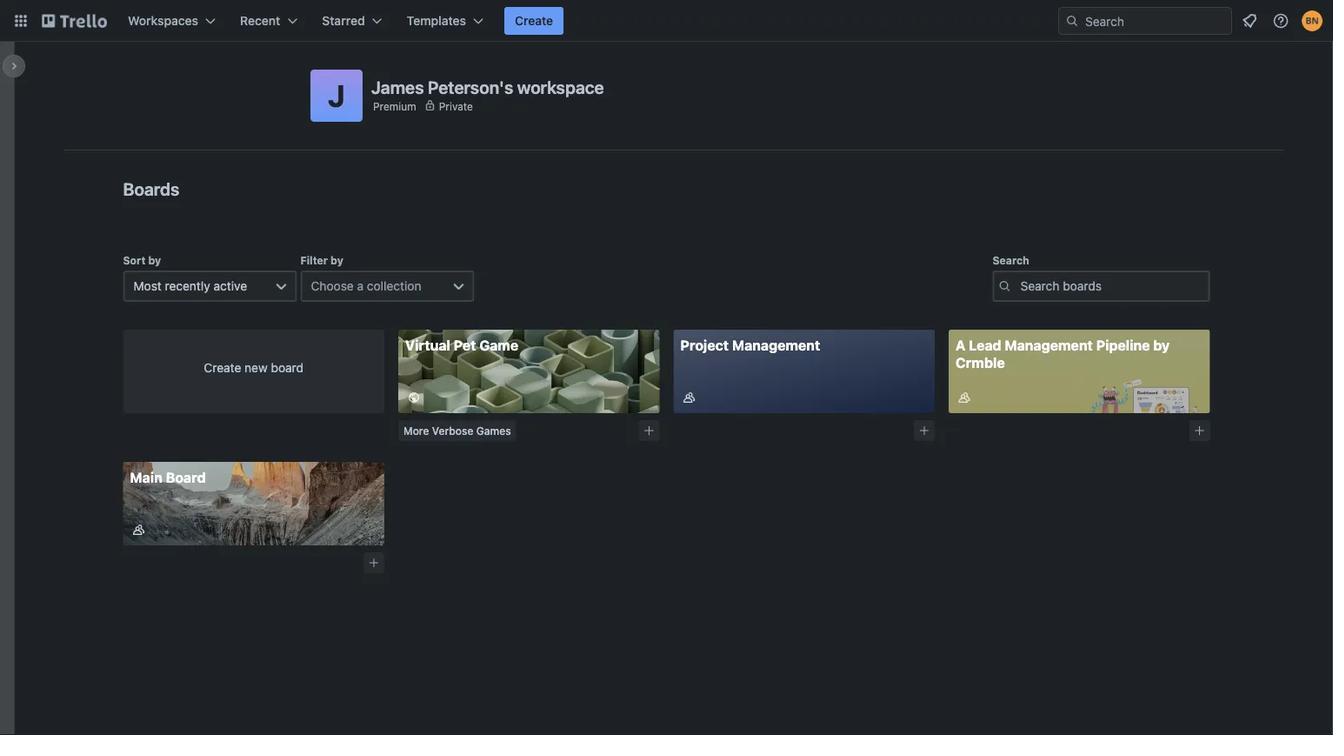 Task type: locate. For each thing, give the bounding box(es) containing it.
0 horizontal spatial add a new collection image
[[643, 425, 656, 437]]

0 horizontal spatial sm image
[[130, 521, 147, 539]]

sort by
[[123, 254, 161, 266]]

1 horizontal spatial sm image
[[956, 389, 974, 406]]

sm image down project
[[681, 389, 698, 406]]

sm image inside the a lead management pipeline by crmble link
[[956, 389, 974, 406]]

sm image down main
[[130, 521, 147, 539]]

management right lead
[[1005, 337, 1094, 354]]

a
[[357, 279, 364, 293]]

1 vertical spatial create
[[204, 361, 241, 375]]

create inside button
[[515, 13, 554, 28]]

by for choose
[[331, 254, 344, 266]]

create up workspace
[[515, 13, 554, 28]]

workspaces button
[[117, 7, 226, 35]]

create for create new board
[[204, 361, 241, 375]]

1 horizontal spatial create
[[515, 13, 554, 28]]

new
[[245, 361, 268, 375]]

pipeline
[[1097, 337, 1151, 354]]

sm image inside main board link
[[130, 521, 147, 539]]

sm image for a lead management pipeline by crmble
[[956, 389, 974, 406]]

collection
[[367, 279, 422, 293]]

main board
[[130, 469, 206, 486]]

board
[[166, 469, 206, 486]]

add a new collection image
[[643, 425, 656, 437], [919, 425, 931, 437], [1194, 425, 1206, 437]]

1 vertical spatial sm image
[[130, 521, 147, 539]]

2 add a new collection image from the left
[[919, 425, 931, 437]]

sm image up more
[[405, 389, 423, 406]]

1 horizontal spatial management
[[1005, 337, 1094, 354]]

by right pipeline
[[1154, 337, 1171, 354]]

verbose
[[432, 425, 474, 437]]

most
[[134, 279, 162, 293]]

0 horizontal spatial management
[[733, 337, 821, 354]]

1 horizontal spatial sm image
[[681, 389, 698, 406]]

management right project
[[733, 337, 821, 354]]

by inside a lead management pipeline by crmble
[[1154, 337, 1171, 354]]

2 horizontal spatial add a new collection image
[[1194, 425, 1206, 437]]

0 vertical spatial sm image
[[681, 389, 698, 406]]

3 add a new collection image from the left
[[1194, 425, 1206, 437]]

j
[[328, 77, 345, 114]]

j button
[[311, 70, 363, 122]]

1 horizontal spatial by
[[331, 254, 344, 266]]

boards
[[123, 178, 180, 199]]

a lead management pipeline by crmble link
[[949, 330, 1211, 413]]

0 vertical spatial create
[[515, 13, 554, 28]]

crmble
[[956, 355, 1006, 371]]

recently
[[165, 279, 210, 293]]

a lead management pipeline by crmble
[[956, 337, 1171, 371]]

create left new
[[204, 361, 241, 375]]

premium
[[373, 100, 417, 112]]

more verbose games
[[404, 425, 511, 437]]

more
[[404, 425, 429, 437]]

sm image
[[405, 389, 423, 406], [956, 389, 974, 406]]

1 horizontal spatial add a new collection image
[[919, 425, 931, 437]]

management inside a lead management pipeline by crmble
[[1005, 337, 1094, 354]]

sm image
[[681, 389, 698, 406], [130, 521, 147, 539]]

james
[[372, 77, 424, 97]]

sm image inside project management link
[[681, 389, 698, 406]]

virtual pet game
[[405, 337, 519, 354]]

0 horizontal spatial by
[[148, 254, 161, 266]]

pet
[[454, 337, 476, 354]]

by right sort
[[148, 254, 161, 266]]

private
[[439, 100, 473, 112]]

by right filter
[[331, 254, 344, 266]]

1 add a new collection image from the left
[[643, 425, 656, 437]]

by
[[148, 254, 161, 266], [331, 254, 344, 266], [1154, 337, 1171, 354]]

1 sm image from the left
[[405, 389, 423, 406]]

0 horizontal spatial sm image
[[405, 389, 423, 406]]

2 horizontal spatial by
[[1154, 337, 1171, 354]]

sm image down "crmble"
[[956, 389, 974, 406]]

create
[[515, 13, 554, 28], [204, 361, 241, 375]]

active
[[214, 279, 247, 293]]

sort
[[123, 254, 146, 266]]

choose
[[311, 279, 354, 293]]

0 horizontal spatial create
[[204, 361, 241, 375]]

0 notifications image
[[1240, 10, 1261, 31]]

1 management from the left
[[733, 337, 821, 354]]

management
[[733, 337, 821, 354], [1005, 337, 1094, 354]]

board
[[271, 361, 304, 375]]

sm image inside the virtual pet game link
[[405, 389, 423, 406]]

lead
[[970, 337, 1002, 354]]

2 sm image from the left
[[956, 389, 974, 406]]

2 management from the left
[[1005, 337, 1094, 354]]



Task type: describe. For each thing, give the bounding box(es) containing it.
more verbose games button
[[399, 420, 517, 441]]

templates
[[407, 13, 466, 28]]

project management link
[[674, 330, 935, 413]]

game
[[480, 337, 519, 354]]

sm image for virtual pet game
[[405, 389, 423, 406]]

virtual
[[405, 337, 451, 354]]

by for most
[[148, 254, 161, 266]]

filter by
[[301, 254, 344, 266]]

create button
[[505, 7, 564, 35]]

search image
[[1066, 14, 1080, 28]]

recent button
[[230, 7, 308, 35]]

workspace
[[518, 77, 604, 97]]

create for create
[[515, 13, 554, 28]]

Search text field
[[993, 271, 1211, 302]]

sm image for main board
[[130, 521, 147, 539]]

virtual pet game link
[[399, 330, 660, 413]]

starred button
[[312, 7, 393, 35]]

recent
[[240, 13, 280, 28]]

main board link
[[123, 462, 385, 546]]

search
[[993, 254, 1030, 266]]

sm image for project management
[[681, 389, 698, 406]]

back to home image
[[42, 7, 107, 35]]

starred
[[322, 13, 365, 28]]

open information menu image
[[1273, 12, 1290, 30]]

management inside project management link
[[733, 337, 821, 354]]

most recently active
[[134, 279, 247, 293]]

project
[[681, 337, 729, 354]]

games
[[477, 425, 511, 437]]

ben nelson (bennelson96) image
[[1303, 10, 1323, 31]]

main
[[130, 469, 163, 486]]

primary element
[[0, 0, 1334, 42]]

james peterson's workspace premium
[[372, 77, 604, 112]]

add a new collection image for a lead management pipeline by crmble
[[1194, 425, 1206, 437]]

choose a collection
[[311, 279, 422, 293]]

a
[[956, 337, 966, 354]]

workspaces
[[128, 13, 198, 28]]

add a new collection image
[[368, 557, 380, 569]]

templates button
[[397, 7, 494, 35]]

Search field
[[1080, 8, 1232, 34]]

filter
[[301, 254, 328, 266]]

project management
[[681, 337, 821, 354]]

peterson's
[[428, 77, 514, 97]]

create new board
[[204, 361, 304, 375]]

add a new collection image for project management
[[919, 425, 931, 437]]



Task type: vqa. For each thing, say whether or not it's contained in the screenshot.
sm image within A Lead Management Pipeline by Crmble link
yes



